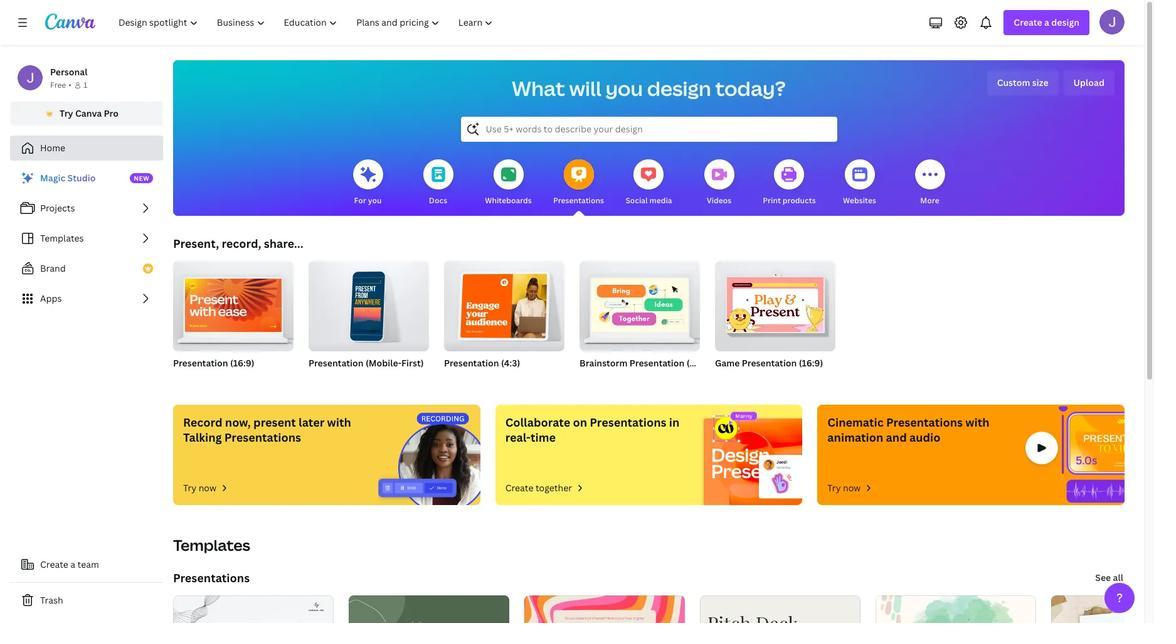Task type: vqa. For each thing, say whether or not it's contained in the screenshot.
and
yes



Task type: locate. For each thing, give the bounding box(es) containing it.
px inside brainstorm presentation (16:9) 1920 × 1080 px
[[626, 373, 635, 384]]

design up search "search field"
[[648, 75, 712, 102]]

try left canva
[[60, 107, 73, 119]]

game presentation (16:9) group
[[716, 256, 836, 385]]

create inside dropdown button
[[1015, 16, 1043, 28]]

1 try now from the left
[[183, 482, 217, 494]]

0 horizontal spatial templates
[[40, 232, 84, 244]]

2 presentation from the left
[[309, 357, 364, 369]]

1080
[[309, 373, 328, 384], [605, 373, 624, 384]]

1 horizontal spatial ×
[[600, 373, 603, 384]]

you inside for you button
[[368, 195, 382, 206]]

0 horizontal spatial 1080
[[309, 373, 328, 384]]

presentation left (mobile-
[[309, 357, 364, 369]]

with
[[327, 415, 351, 430], [966, 415, 990, 430]]

1920 inside brainstorm presentation (16:9) 1920 × 1080 px
[[580, 373, 598, 384]]

presentations inside the "cinematic presentations with animation and audio"
[[887, 415, 963, 430]]

try
[[60, 107, 73, 119], [183, 482, 197, 494], [828, 482, 841, 494]]

0 horizontal spatial now
[[199, 482, 217, 494]]

2 horizontal spatial (16:9)
[[799, 357, 824, 369]]

docs button
[[423, 151, 453, 216]]

presentation right brainstorm
[[630, 357, 685, 369]]

1 horizontal spatial a
[[1045, 16, 1050, 28]]

1 px from the left
[[355, 373, 363, 384]]

create
[[1015, 16, 1043, 28], [506, 482, 534, 494], [40, 559, 68, 571]]

see all
[[1096, 572, 1124, 584]]

presentation right game at the bottom right
[[742, 357, 797, 369]]

1080 inside brainstorm presentation (16:9) 1920 × 1080 px
[[605, 373, 624, 384]]

1 horizontal spatial create
[[506, 482, 534, 494]]

presentation
[[173, 357, 228, 369], [309, 357, 364, 369], [444, 357, 499, 369], [630, 357, 685, 369], [742, 357, 797, 369]]

create left the together
[[506, 482, 534, 494]]

try canva pro button
[[10, 102, 163, 126]]

design inside "create a design" dropdown button
[[1052, 16, 1080, 28]]

× for brainstorm
[[600, 373, 603, 384]]

with inside the "cinematic presentations with animation and audio"
[[966, 415, 990, 430]]

1 horizontal spatial try now
[[828, 482, 861, 494]]

0 horizontal spatial 1920
[[335, 373, 353, 384]]

see
[[1096, 572, 1112, 584]]

2 px from the left
[[626, 373, 635, 384]]

try now for cinematic presentations with animation and audio
[[828, 482, 861, 494]]

0 horizontal spatial try now
[[183, 482, 217, 494]]

today?
[[716, 75, 786, 102]]

2 1080 from the left
[[605, 373, 624, 384]]

1 vertical spatial create
[[506, 482, 534, 494]]

with right later
[[327, 415, 351, 430]]

you right will
[[606, 75, 643, 102]]

brainstorm
[[580, 357, 628, 369]]

trash link
[[10, 588, 163, 613]]

2 vertical spatial create
[[40, 559, 68, 571]]

share...
[[264, 236, 304, 251]]

free •
[[50, 80, 72, 90]]

(16:9) inside group
[[799, 357, 824, 369]]

collaborate
[[506, 415, 571, 430]]

1 horizontal spatial with
[[966, 415, 990, 430]]

(mobile-
[[366, 357, 402, 369]]

1
[[83, 80, 87, 90]]

presentations inside the collaborate on presentations in real-time
[[590, 415, 667, 430]]

game
[[716, 357, 740, 369]]

(4:3)
[[501, 357, 521, 369]]

1 horizontal spatial design
[[1052, 16, 1080, 28]]

px
[[355, 373, 363, 384], [626, 373, 635, 384]]

1 now from the left
[[199, 482, 217, 494]]

group inside brainstorm presentation (16:9) "group"
[[580, 256, 700, 352]]

cinematic
[[828, 415, 884, 430]]

1920
[[335, 373, 353, 384], [580, 373, 598, 384]]

2 horizontal spatial try
[[828, 482, 841, 494]]

× inside brainstorm presentation (16:9) 1920 × 1080 px
[[600, 373, 603, 384]]

presentation inside 'presentation (mobile-first) 1080 × 1920 px'
[[309, 357, 364, 369]]

now for record now, present later with talking presentations
[[199, 482, 217, 494]]

size
[[1033, 77, 1049, 89]]

templates
[[40, 232, 84, 244], [173, 535, 250, 555]]

×
[[330, 373, 333, 384], [600, 373, 603, 384]]

0 vertical spatial design
[[1052, 16, 1080, 28]]

1 1920 from the left
[[335, 373, 353, 384]]

a for design
[[1045, 16, 1050, 28]]

1 horizontal spatial you
[[606, 75, 643, 102]]

now for cinematic presentations with animation and audio
[[844, 482, 861, 494]]

presentation for presentation (mobile-first) 1080 × 1920 px
[[309, 357, 364, 369]]

2 × from the left
[[600, 373, 603, 384]]

game presentation (16:9)
[[716, 357, 824, 369]]

try now down animation
[[828, 482, 861, 494]]

now down talking
[[199, 482, 217, 494]]

presentation left (4:3)
[[444, 357, 499, 369]]

2 horizontal spatial create
[[1015, 16, 1043, 28]]

list
[[10, 166, 163, 311]]

2 now from the left
[[844, 482, 861, 494]]

you right for
[[368, 195, 382, 206]]

try for cinematic presentations with animation and audio
[[828, 482, 841, 494]]

1 horizontal spatial 1920
[[580, 373, 598, 384]]

templates down projects
[[40, 232, 84, 244]]

design left jacob simon image
[[1052, 16, 1080, 28]]

create up custom size on the right top of the page
[[1015, 16, 1043, 28]]

group for presentation (16:9)
[[173, 256, 294, 352]]

1080 up later
[[309, 373, 328, 384]]

(16:9)
[[230, 357, 255, 369], [687, 357, 711, 369], [799, 357, 824, 369]]

audio
[[910, 430, 941, 445]]

(16:9) for game presentation (16:9)
[[799, 357, 824, 369]]

a left team
[[70, 559, 75, 571]]

5 group from the left
[[716, 256, 836, 352]]

you
[[606, 75, 643, 102], [368, 195, 382, 206]]

group for presentation (4:3)
[[444, 256, 565, 352]]

pro
[[104, 107, 119, 119]]

1 vertical spatial you
[[368, 195, 382, 206]]

2 with from the left
[[966, 415, 990, 430]]

group for presentation (mobile-first)
[[309, 256, 429, 352]]

0 horizontal spatial design
[[648, 75, 712, 102]]

create a team button
[[10, 552, 163, 577]]

a inside button
[[70, 559, 75, 571]]

0 horizontal spatial you
[[368, 195, 382, 206]]

1 horizontal spatial now
[[844, 482, 861, 494]]

1 1080 from the left
[[309, 373, 328, 384]]

present
[[254, 415, 296, 430]]

a up size
[[1045, 16, 1050, 28]]

1 horizontal spatial 1080
[[605, 373, 624, 384]]

try for record now, present later with talking presentations
[[183, 482, 197, 494]]

0 horizontal spatial try
[[60, 107, 73, 119]]

1 vertical spatial templates
[[173, 535, 250, 555]]

custom size
[[998, 77, 1049, 89]]

4 presentation from the left
[[630, 357, 685, 369]]

0 horizontal spatial ×
[[330, 373, 333, 384]]

0 vertical spatial create
[[1015, 16, 1043, 28]]

presentation inside 'group'
[[444, 357, 499, 369]]

0 vertical spatial a
[[1045, 16, 1050, 28]]

record,
[[222, 236, 261, 251]]

0 horizontal spatial a
[[70, 559, 75, 571]]

presentation (16:9)
[[173, 357, 255, 369]]

print
[[763, 195, 781, 206]]

1 vertical spatial a
[[70, 559, 75, 571]]

0 horizontal spatial px
[[355, 373, 363, 384]]

templates up presentations link
[[173, 535, 250, 555]]

1 with from the left
[[327, 415, 351, 430]]

0 horizontal spatial (16:9)
[[230, 357, 255, 369]]

try down talking
[[183, 482, 197, 494]]

try now down talking
[[183, 482, 217, 494]]

create a design button
[[1005, 10, 1090, 35]]

2 (16:9) from the left
[[687, 357, 711, 369]]

a
[[1045, 16, 1050, 28], [70, 559, 75, 571]]

design
[[1052, 16, 1080, 28], [648, 75, 712, 102]]

1080 down brainstorm
[[605, 373, 624, 384]]

for you button
[[353, 151, 383, 216]]

3 presentation from the left
[[444, 357, 499, 369]]

on
[[573, 415, 588, 430]]

social media button
[[626, 151, 673, 216]]

try now
[[183, 482, 217, 494], [828, 482, 861, 494]]

presentation up record
[[173, 357, 228, 369]]

now down animation
[[844, 482, 861, 494]]

jacob simon image
[[1100, 9, 1125, 35]]

1 horizontal spatial (16:9)
[[687, 357, 711, 369]]

px inside 'presentation (mobile-first) 1080 × 1920 px'
[[355, 373, 363, 384]]

1 horizontal spatial px
[[626, 373, 635, 384]]

real-
[[506, 430, 531, 445]]

create left team
[[40, 559, 68, 571]]

4 group from the left
[[580, 256, 700, 352]]

group
[[173, 256, 294, 352], [309, 256, 429, 352], [444, 256, 565, 352], [580, 256, 700, 352], [716, 256, 836, 352]]

(16:9) inside brainstorm presentation (16:9) 1920 × 1080 px
[[687, 357, 711, 369]]

create inside button
[[40, 559, 68, 571]]

try down animation
[[828, 482, 841, 494]]

with right audio
[[966, 415, 990, 430]]

0 horizontal spatial create
[[40, 559, 68, 571]]

media
[[650, 195, 673, 206]]

will
[[570, 75, 602, 102]]

1 presentation from the left
[[173, 357, 228, 369]]

presentations inside the record now, present later with talking presentations
[[225, 430, 301, 445]]

2 1920 from the left
[[580, 373, 598, 384]]

presentation (mobile-first) 1080 × 1920 px
[[309, 357, 424, 384]]

a inside dropdown button
[[1045, 16, 1050, 28]]

0 vertical spatial you
[[606, 75, 643, 102]]

2 try now from the left
[[828, 482, 861, 494]]

brainstorm presentation (16:9) 1920 × 1080 px
[[580, 357, 711, 384]]

None search field
[[461, 117, 838, 142]]

see all link
[[1095, 566, 1125, 591]]

websites button
[[844, 151, 877, 216]]

1 horizontal spatial try
[[183, 482, 197, 494]]

2 group from the left
[[309, 256, 429, 352]]

presentation inside brainstorm presentation (16:9) 1920 × 1080 px
[[630, 357, 685, 369]]

what will you design today?
[[512, 75, 786, 102]]

× inside 'presentation (mobile-first) 1080 × 1920 px'
[[330, 373, 333, 384]]

record
[[183, 415, 223, 430]]

3 group from the left
[[444, 256, 565, 352]]

presentations
[[554, 195, 604, 206], [590, 415, 667, 430], [887, 415, 963, 430], [225, 430, 301, 445], [173, 571, 250, 586]]

trash
[[40, 594, 63, 606]]

brand
[[40, 262, 66, 274]]

3 (16:9) from the left
[[799, 357, 824, 369]]

1 × from the left
[[330, 373, 333, 384]]

1 group from the left
[[173, 256, 294, 352]]

more button
[[915, 151, 946, 216]]

0 horizontal spatial with
[[327, 415, 351, 430]]



Task type: describe. For each thing, give the bounding box(es) containing it.
social
[[626, 195, 648, 206]]

apps link
[[10, 286, 163, 311]]

× for presentation
[[330, 373, 333, 384]]

in
[[670, 415, 680, 430]]

presentation (mobile-first) group
[[309, 256, 429, 385]]

create for create a design
[[1015, 16, 1043, 28]]

create together
[[506, 482, 573, 494]]

videos button
[[705, 151, 735, 216]]

group for brainstorm presentation (16:9)
[[580, 256, 700, 352]]

with inside the record now, present later with talking presentations
[[327, 415, 351, 430]]

create a design
[[1015, 16, 1080, 28]]

time
[[531, 430, 556, 445]]

talking
[[183, 430, 222, 445]]

magic studio
[[40, 172, 96, 184]]

home link
[[10, 136, 163, 161]]

presentation (4:3)
[[444, 357, 521, 369]]

all
[[1114, 572, 1124, 584]]

Search search field
[[486, 117, 813, 141]]

cinematic presentations with animation and audio
[[828, 415, 990, 445]]

0 vertical spatial templates
[[40, 232, 84, 244]]

(16:9) for brainstorm presentation (16:9) 1920 × 1080 px
[[687, 357, 711, 369]]

later
[[299, 415, 325, 430]]

try inside try canva pro button
[[60, 107, 73, 119]]

and
[[887, 430, 908, 445]]

more
[[921, 195, 940, 206]]

upload
[[1074, 77, 1105, 89]]

print products button
[[763, 151, 816, 216]]

presentations link
[[173, 571, 250, 586]]

studio
[[68, 172, 96, 184]]

presentation for presentation (4:3)
[[444, 357, 499, 369]]

home
[[40, 142, 65, 154]]

what
[[512, 75, 566, 102]]

presentation (16:9) group
[[173, 256, 294, 385]]

custom
[[998, 77, 1031, 89]]

canva
[[75, 107, 102, 119]]

whiteboards button
[[485, 151, 532, 216]]

presentations button
[[554, 151, 604, 216]]

list containing magic studio
[[10, 166, 163, 311]]

products
[[783, 195, 816, 206]]

templates link
[[10, 226, 163, 251]]

first)
[[402, 357, 424, 369]]

magic
[[40, 172, 65, 184]]

brainstorm presentation (16:9) group
[[580, 256, 711, 385]]

group for game presentation (16:9)
[[716, 256, 836, 352]]

collaborate on presentations in real-time
[[506, 415, 680, 445]]

for you
[[354, 195, 382, 206]]

1920 inside 'presentation (mobile-first) 1080 × 1920 px'
[[335, 373, 353, 384]]

social media
[[626, 195, 673, 206]]

1 (16:9) from the left
[[230, 357, 255, 369]]

apps
[[40, 292, 62, 304]]

try now for record now, present later with talking presentations
[[183, 482, 217, 494]]

upload button
[[1064, 70, 1115, 95]]

present, record, share...
[[173, 236, 304, 251]]

projects link
[[10, 196, 163, 221]]

together
[[536, 482, 573, 494]]

a for team
[[70, 559, 75, 571]]

videos
[[707, 195, 732, 206]]

create for create a team
[[40, 559, 68, 571]]

presentation (4:3) group
[[444, 256, 565, 385]]

px for brainstorm
[[626, 373, 635, 384]]

projects
[[40, 202, 75, 214]]

try canva pro
[[60, 107, 119, 119]]

px for presentation
[[355, 373, 363, 384]]

brand link
[[10, 256, 163, 281]]

team
[[78, 559, 99, 571]]

top level navigation element
[[110, 10, 504, 35]]

animation
[[828, 430, 884, 445]]

custom size button
[[988, 70, 1059, 95]]

1080 inside 'presentation (mobile-first) 1080 × 1920 px'
[[309, 373, 328, 384]]

free
[[50, 80, 66, 90]]

•
[[69, 80, 72, 90]]

print products
[[763, 195, 816, 206]]

whiteboards
[[485, 195, 532, 206]]

5 presentation from the left
[[742, 357, 797, 369]]

presentation for presentation (16:9)
[[173, 357, 228, 369]]

docs
[[429, 195, 448, 206]]

create a team
[[40, 559, 99, 571]]

record now, present later with talking presentations
[[183, 415, 351, 445]]

websites
[[844, 195, 877, 206]]

personal
[[50, 66, 88, 78]]

now,
[[225, 415, 251, 430]]

1 horizontal spatial templates
[[173, 535, 250, 555]]

1 vertical spatial design
[[648, 75, 712, 102]]

create for create together
[[506, 482, 534, 494]]

new
[[134, 174, 150, 183]]

for
[[354, 195, 366, 206]]

present,
[[173, 236, 219, 251]]



